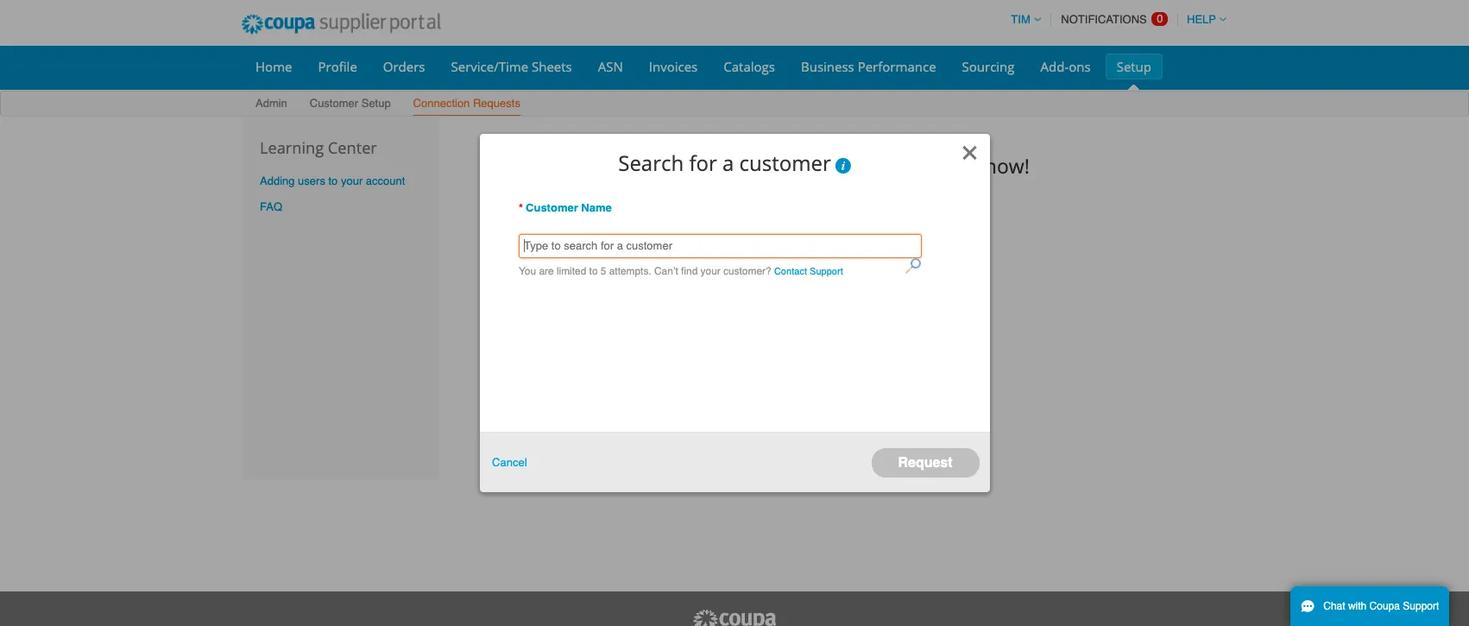 Task type: vqa. For each thing, say whether or not it's contained in the screenshot.
the Sheets on the left
yes



Task type: describe. For each thing, give the bounding box(es) containing it.
your inside search for a customer dialog
[[701, 265, 721, 277]]

for
[[689, 149, 717, 177]]

sourcing
[[962, 58, 1015, 75]]

now!
[[985, 152, 1030, 179]]

customer inside dialog
[[526, 202, 578, 214]]

adding users to your account
[[260, 174, 405, 187]]

request button
[[872, 448, 980, 477]]

connection requests link
[[412, 93, 521, 116]]

contact support button
[[774, 262, 843, 280]]

can't
[[654, 265, 679, 277]]

home link
[[244, 54, 304, 79]]

service/time sheets
[[451, 58, 572, 75]]

invoices link
[[638, 54, 709, 79]]

requests
[[473, 97, 521, 110]]

admin
[[256, 97, 287, 110]]

orders link
[[372, 54, 436, 79]]

chat
[[1324, 600, 1346, 612]]

business performance
[[801, 58, 936, 75]]

0 horizontal spatial to
[[329, 174, 338, 187]]

* customer name
[[519, 202, 612, 214]]

cancel button
[[492, 453, 527, 471]]

5
[[601, 265, 607, 277]]

users
[[298, 174, 325, 187]]

admin link
[[255, 93, 288, 116]]

*
[[519, 202, 523, 214]]

close image
[[962, 144, 979, 162]]

customer setup
[[310, 97, 391, 110]]

learning
[[260, 137, 324, 158]]

catalogs
[[724, 58, 775, 75]]

asn
[[598, 58, 623, 75]]

0 vertical spatial customer
[[310, 97, 358, 110]]

1 horizontal spatial coupa supplier portal image
[[692, 609, 778, 626]]

support inside button
[[1403, 600, 1440, 612]]

search for search
[[779, 217, 825, 233]]

1 horizontal spatial customer
[[892, 152, 980, 179]]

learning center
[[260, 137, 377, 158]]

service/time
[[451, 58, 529, 75]]

0 vertical spatial coupa supplier portal image
[[230, 3, 452, 46]]

you
[[519, 265, 536, 277]]

sourcing link
[[951, 54, 1026, 79]]

request a connection to your first customer now!
[[574, 152, 1030, 179]]

chat with coupa support
[[1324, 600, 1440, 612]]

business performance link
[[790, 54, 948, 79]]

adding users to your account link
[[260, 174, 405, 187]]

connection
[[413, 97, 470, 110]]

are
[[539, 265, 554, 277]]



Task type: locate. For each thing, give the bounding box(es) containing it.
1 vertical spatial search
[[779, 217, 825, 233]]

customer right *
[[526, 202, 578, 214]]

you are limited to 5 attempts. can't find your customer? contact support
[[519, 265, 843, 277]]

to right users
[[329, 174, 338, 187]]

1 vertical spatial customer
[[526, 202, 578, 214]]

0 vertical spatial support
[[810, 265, 843, 277]]

request for request
[[898, 455, 953, 470]]

1 horizontal spatial to
[[589, 265, 598, 277]]

0 vertical spatial setup
[[1117, 58, 1152, 75]]

coupa
[[1370, 600, 1401, 612]]

support right coupa
[[1403, 600, 1440, 612]]

0 vertical spatial search
[[618, 149, 684, 177]]

customer up search button
[[740, 149, 831, 177]]

limited
[[557, 265, 587, 277]]

a left for
[[655, 152, 666, 179]]

0 horizontal spatial coupa supplier portal image
[[230, 3, 452, 46]]

to left 5
[[589, 265, 598, 277]]

ons
[[1069, 58, 1091, 75]]

your left the first
[[803, 152, 845, 179]]

support right contact
[[810, 265, 843, 277]]

1 horizontal spatial a
[[723, 149, 734, 177]]

add-
[[1041, 58, 1069, 75]]

your
[[803, 152, 845, 179], [341, 174, 363, 187], [701, 265, 721, 277]]

connection requests
[[413, 97, 521, 110]]

search left for
[[618, 149, 684, 177]]

support inside search for a customer dialog
[[810, 265, 843, 277]]

chat with coupa support button
[[1291, 586, 1450, 626]]

0 horizontal spatial customer
[[740, 149, 831, 177]]

to
[[779, 152, 798, 179], [329, 174, 338, 187], [589, 265, 598, 277]]

1 horizontal spatial setup
[[1117, 58, 1152, 75]]

setup down orders
[[362, 97, 391, 110]]

add-ons
[[1041, 58, 1091, 75]]

1 vertical spatial support
[[1403, 600, 1440, 612]]

setup
[[1117, 58, 1152, 75], [362, 97, 391, 110]]

1 horizontal spatial search
[[779, 217, 825, 233]]

search for search for a customer
[[618, 149, 684, 177]]

1 vertical spatial request
[[898, 455, 953, 470]]

search button
[[748, 210, 856, 240]]

setup link
[[1106, 54, 1163, 79]]

0 horizontal spatial support
[[810, 265, 843, 277]]

0 vertical spatial request
[[574, 152, 650, 179]]

search
[[618, 149, 684, 177], [779, 217, 825, 233]]

to for limited
[[589, 265, 598, 277]]

request for request a connection to your first customer now!
[[574, 152, 650, 179]]

a
[[723, 149, 734, 177], [655, 152, 666, 179]]

0 horizontal spatial search
[[618, 149, 684, 177]]

Type to search for a customer text field
[[519, 234, 922, 258]]

find
[[681, 265, 698, 277]]

faq link
[[260, 201, 282, 214]]

1 vertical spatial coupa supplier portal image
[[692, 609, 778, 626]]

your right find
[[701, 265, 721, 277]]

cancel
[[492, 456, 527, 469]]

add-ons link
[[1030, 54, 1102, 79]]

name
[[581, 202, 612, 214]]

1 horizontal spatial customer
[[526, 202, 578, 214]]

faq
[[260, 201, 282, 214]]

0 horizontal spatial setup
[[362, 97, 391, 110]]

service/time sheets link
[[440, 54, 583, 79]]

contact
[[774, 265, 807, 277]]

0 horizontal spatial a
[[655, 152, 666, 179]]

2 horizontal spatial to
[[779, 152, 798, 179]]

business
[[801, 58, 855, 75]]

search up contact support button
[[779, 217, 825, 233]]

search inside dialog
[[618, 149, 684, 177]]

orders
[[383, 58, 425, 75]]

with
[[1349, 600, 1367, 612]]

1 horizontal spatial request
[[898, 455, 953, 470]]

1 horizontal spatial support
[[1403, 600, 1440, 612]]

a right for
[[723, 149, 734, 177]]

to inside dialog
[[589, 265, 598, 277]]

0 horizontal spatial your
[[341, 174, 363, 187]]

account
[[366, 174, 405, 187]]

adding
[[260, 174, 295, 187]]

coupa supplier portal image
[[230, 3, 452, 46], [692, 609, 778, 626]]

customer down profile link
[[310, 97, 358, 110]]

attempts.
[[609, 265, 652, 277]]

customer right the first
[[892, 152, 980, 179]]

home
[[256, 58, 292, 75]]

catalogs link
[[713, 54, 787, 79]]

to for connection
[[779, 152, 798, 179]]

connection
[[671, 152, 774, 179]]

1 vertical spatial setup
[[362, 97, 391, 110]]

customer inside dialog
[[740, 149, 831, 177]]

search for a customer
[[618, 149, 831, 177]]

customer?
[[724, 265, 772, 277]]

invoices
[[649, 58, 698, 75]]

first
[[851, 152, 887, 179]]

customer
[[740, 149, 831, 177], [892, 152, 980, 179]]

profile
[[318, 58, 357, 75]]

0 horizontal spatial request
[[574, 152, 650, 179]]

to up search button
[[779, 152, 798, 179]]

performance
[[858, 58, 936, 75]]

0 horizontal spatial customer
[[310, 97, 358, 110]]

asn link
[[587, 54, 634, 79]]

setup right ons
[[1117, 58, 1152, 75]]

search for a customer dialog
[[480, 134, 990, 492]]

sheets
[[532, 58, 572, 75]]

profile link
[[307, 54, 369, 79]]

center
[[328, 137, 377, 158]]

request
[[574, 152, 650, 179], [898, 455, 953, 470]]

support
[[810, 265, 843, 277], [1403, 600, 1440, 612]]

customer setup link
[[309, 93, 392, 116]]

2 horizontal spatial your
[[803, 152, 845, 179]]

search inside button
[[779, 217, 825, 233]]

request inside button
[[898, 455, 953, 470]]

customer
[[310, 97, 358, 110], [526, 202, 578, 214]]

a inside dialog
[[723, 149, 734, 177]]

your down center
[[341, 174, 363, 187]]

1 horizontal spatial your
[[701, 265, 721, 277]]



